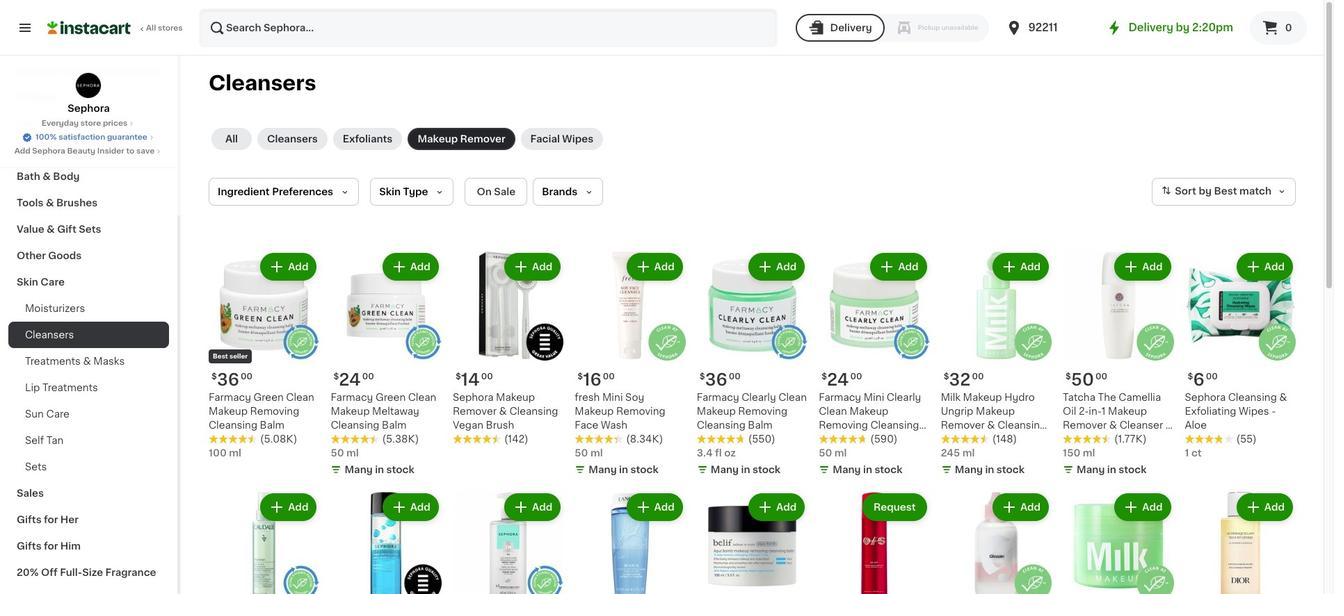 Task type: locate. For each thing, give the bounding box(es) containing it.
wipes inside sephora cleansing & exfoliating wipes - aloe
[[1239, 407, 1269, 417]]

1 many from the left
[[345, 466, 373, 475]]

skin inside dropdown button
[[379, 187, 401, 197]]

4 $ from the left
[[822, 373, 827, 382]]

1 horizontal spatial delivery
[[1129, 22, 1174, 33]]

0 horizontal spatial $ 36 00
[[211, 372, 253, 388]]

care up "moisturizers"
[[41, 278, 65, 287]]

4 many in stock from the left
[[1077, 466, 1147, 475]]

beauty inside add sephora beauty insider to save link
[[67, 147, 95, 155]]

aloe
[[1185, 421, 1207, 431]]

$ inside $ 32 00
[[944, 373, 949, 382]]

ingredient preferences button
[[209, 178, 359, 206]]

0 horizontal spatial sets
[[25, 463, 47, 472]]

product group containing request
[[819, 491, 930, 595]]

Best match Sort by field
[[1152, 178, 1296, 206]]

2 $ from the left
[[334, 373, 339, 382]]

cleansing inside milk makeup hydro ungrip makeup remover & cleansing water
[[998, 421, 1046, 431]]

cleansers up the all link at left
[[209, 73, 316, 93]]

2 vertical spatial care
[[46, 410, 69, 419]]

★★★★★
[[209, 435, 257, 445], [209, 435, 257, 445], [331, 435, 379, 445], [331, 435, 379, 445], [575, 435, 624, 445], [575, 435, 624, 445], [819, 435, 868, 445], [819, 435, 868, 445], [1063, 435, 1112, 445], [1063, 435, 1112, 445], [453, 435, 501, 445], [453, 435, 501, 445], [697, 435, 746, 445], [697, 435, 746, 445], [941, 435, 990, 445], [941, 435, 990, 445], [1185, 435, 1234, 445], [1185, 435, 1234, 445]]

many in stock down "(148)"
[[955, 466, 1025, 475]]

0 horizontal spatial 36
[[217, 372, 239, 388]]

0 vertical spatial care
[[40, 119, 64, 129]]

clean inside farmacy green clean makeup meltaway cleansing balm
[[408, 393, 436, 403]]

exfoliants link
[[333, 128, 402, 150]]

6 many from the left
[[955, 466, 983, 475]]

cleansing
[[1228, 393, 1277, 403], [510, 407, 558, 417], [209, 421, 257, 431], [331, 421, 379, 431], [871, 421, 919, 431], [697, 421, 746, 431], [998, 421, 1046, 431]]

skin left type
[[379, 187, 401, 197]]

removing
[[250, 407, 299, 417], [616, 407, 666, 417], [738, 407, 788, 417], [819, 421, 868, 431]]

$ up fresh
[[578, 373, 583, 382]]

2 24 from the left
[[827, 372, 849, 388]]

remover down "ungrip"
[[941, 421, 985, 431]]

6 stock from the left
[[997, 466, 1025, 475]]

many down farmacy mini clearly clean makeup removing cleansing balm
[[833, 466, 861, 475]]

9 $ from the left
[[1188, 373, 1193, 382]]

1 vertical spatial -
[[1166, 421, 1170, 431]]

treatments & masks
[[25, 357, 125, 367]]

sephora up the store
[[68, 104, 110, 113]]

$ inside $ 50 00
[[1066, 373, 1071, 382]]

$ 24 00 for green
[[334, 372, 374, 388]]

1 farmacy from the left
[[209, 393, 251, 403]]

6 many in stock from the left
[[955, 466, 1025, 475]]

0 horizontal spatial fragrance
[[17, 145, 68, 155]]

ready
[[87, 66, 120, 76]]

- right "cleanser"
[[1166, 421, 1170, 431]]

4 stock from the left
[[1119, 466, 1147, 475]]

clean
[[286, 393, 314, 403], [408, 393, 436, 403], [779, 393, 807, 403], [819, 407, 847, 417]]

remover inside sephora makeup remover & cleansing vegan brush
[[453, 407, 497, 417]]

00 for sephora cleansing & exfoliating wipes - aloe
[[1206, 373, 1218, 382]]

3 $ from the left
[[578, 373, 583, 382]]

0 vertical spatial sets
[[79, 225, 101, 234]]

2 stock from the left
[[631, 466, 659, 475]]

00 inside the $ 14 00
[[481, 373, 493, 382]]

ml down face
[[591, 449, 603, 459]]

0 horizontal spatial 24
[[339, 372, 361, 388]]

$ for sephora cleansing & exfoliating wipes - aloe
[[1188, 373, 1193, 382]]

ct
[[1192, 449, 1202, 459]]

7 $ from the left
[[700, 373, 705, 382]]

care up the 100%
[[40, 119, 64, 129]]

36 up farmacy clearly clean makeup removing cleansing balm at the bottom of the page
[[705, 373, 727, 389]]

by left 2:20pm at the top of page
[[1176, 22, 1190, 33]]

cleansers down "moisturizers"
[[25, 330, 74, 340]]

removing inside farmacy clearly clean makeup removing cleansing balm
[[738, 407, 788, 417]]

(1.77k)
[[1115, 435, 1147, 445]]

sephora up 'exfoliating'
[[1185, 393, 1226, 403]]

1 vertical spatial gifts
[[17, 542, 42, 552]]

balm left (590)
[[819, 435, 844, 445]]

green inside farmacy green clean makeup removing cleansing balm
[[254, 393, 284, 403]]

farmacy inside farmacy green clean makeup meltaway cleansing balm
[[331, 393, 373, 403]]

cleansers link up ingredient preferences dropdown button
[[257, 128, 327, 150]]

$ 50 00
[[1066, 372, 1108, 388]]

cleansing down meltaway
[[331, 421, 379, 431]]

many in stock for (550)
[[711, 466, 781, 475]]

skin down other
[[17, 278, 38, 287]]

6 $ from the left
[[456, 373, 461, 382]]

farmacy inside farmacy clearly clean makeup removing cleansing balm
[[697, 393, 739, 403]]

balm for (5.38k)
[[382, 421, 407, 431]]

value & gift sets link
[[8, 216, 169, 243]]

all link
[[211, 128, 252, 150]]

exfoliants
[[343, 134, 393, 144]]

by for delivery
[[1176, 22, 1190, 33]]

1 ml from the left
[[229, 449, 241, 459]]

balm for (5.08k)
[[260, 421, 285, 431]]

2 $ 36 00 from the left
[[700, 373, 741, 389]]

3 stock from the left
[[875, 466, 903, 475]]

many down 150 ml
[[1077, 466, 1105, 475]]

best
[[1214, 187, 1237, 196], [213, 354, 228, 360]]

many for (590)
[[833, 466, 861, 475]]

1 vertical spatial all
[[225, 134, 238, 144]]

2 gifts from the top
[[17, 542, 42, 552]]

5 in from the left
[[741, 466, 750, 475]]

insider
[[97, 147, 124, 155]]

$ for fresh mini soy makeup removing face wash
[[578, 373, 583, 382]]

None search field
[[199, 8, 777, 47]]

$ up tatcha
[[1066, 373, 1071, 382]]

1 many in stock from the left
[[345, 466, 414, 475]]

00 inside $ 32 00
[[972, 373, 984, 382]]

sephora down the $ 14 00
[[453, 393, 494, 403]]

clearly
[[887, 393, 921, 403], [742, 393, 776, 403]]

ml for (5.08k)
[[229, 449, 241, 459]]

0 horizontal spatial green
[[254, 393, 284, 403]]

many down 245 ml
[[955, 466, 983, 475]]

balm
[[260, 421, 285, 431], [382, 421, 407, 431], [748, 421, 773, 431], [819, 435, 844, 445]]

1 horizontal spatial 24
[[827, 372, 849, 388]]

1 horizontal spatial all
[[225, 134, 238, 144]]

1 green from the left
[[254, 393, 284, 403]]

cleansers up ingredient preferences dropdown button
[[267, 134, 318, 144]]

ml down milliliter
[[1083, 449, 1095, 459]]

36 down best seller
[[217, 372, 239, 388]]

00 right the 14
[[481, 373, 493, 382]]

cleansing up (142)
[[510, 407, 558, 417]]

0 horizontal spatial 50 ml
[[331, 449, 359, 459]]

best inside "field"
[[1214, 187, 1237, 196]]

5 $ from the left
[[1066, 373, 1071, 382]]

4 farmacy from the left
[[697, 393, 739, 403]]

2 many in stock from the left
[[589, 466, 659, 475]]

150 down oil
[[1063, 449, 1081, 459]]

ml for (5.38k)
[[346, 449, 359, 459]]

0 horizontal spatial -
[[1166, 421, 1170, 431]]

by inside the best match sort by "field"
[[1199, 187, 1212, 196]]

clean inside farmacy green clean makeup removing cleansing balm
[[286, 393, 314, 403]]

1 horizontal spatial mini
[[864, 393, 884, 403]]

245 ml
[[941, 449, 975, 459]]

3 ml from the left
[[591, 449, 603, 459]]

$ for farmacy green clean makeup removing cleansing balm
[[211, 373, 217, 382]]

product group containing 14
[[453, 250, 564, 447]]

delivery inside delivery by 2:20pm link
[[1129, 22, 1174, 33]]

00 down seller
[[241, 373, 253, 382]]

1 36 from the left
[[217, 372, 239, 388]]

$ for farmacy green clean makeup meltaway cleansing balm
[[334, 373, 339, 382]]

sephora inside sephora makeup remover & cleansing vegan brush
[[453, 393, 494, 403]]

stock for (148)
[[997, 466, 1025, 475]]

1 left ct
[[1185, 449, 1189, 459]]

by
[[1176, 22, 1190, 33], [1199, 187, 1212, 196]]

clean inside farmacy clearly clean makeup removing cleansing balm
[[779, 393, 807, 403]]

many in stock for (8.34k)
[[589, 466, 659, 475]]

self tan
[[25, 436, 63, 446]]

6 in from the left
[[985, 466, 994, 475]]

0 horizontal spatial beauty
[[67, 147, 95, 155]]

4 00 from the left
[[850, 373, 862, 382]]

sephora inside sephora cleansing & exfoliating wipes - aloe
[[1185, 393, 1226, 403]]

for left her
[[44, 515, 58, 525]]

- inside sephora cleansing & exfoliating wipes - aloe
[[1272, 407, 1276, 417]]

1 vertical spatial 1
[[1185, 449, 1189, 459]]

1 $ 24 00 from the left
[[334, 372, 374, 388]]

farmacy
[[209, 393, 251, 403], [331, 393, 373, 403], [819, 393, 861, 403], [697, 393, 739, 403]]

1 clearly from the left
[[887, 393, 921, 403]]

3.4 fl oz
[[697, 449, 736, 459]]

6 00 from the left
[[481, 373, 493, 382]]

1 inside tatcha the camellia oil 2-in-1 makeup remover & cleanser - 150 milliliter
[[1102, 407, 1106, 417]]

makeup inside sephora makeup remover & cleansing vegan brush
[[496, 393, 535, 403]]

cleansing up (590)
[[871, 421, 919, 431]]

$ 24 00 up farmacy mini clearly clean makeup removing cleansing balm
[[822, 372, 862, 388]]

delivery inside delivery button
[[830, 23, 872, 33]]

soy
[[625, 393, 644, 403]]

5 ml from the left
[[1083, 449, 1095, 459]]

wipes up (55)
[[1239, 407, 1269, 417]]

ml right 100
[[229, 449, 241, 459]]

mini inside fresh mini soy makeup removing face wash
[[602, 393, 623, 403]]

best for best match
[[1214, 187, 1237, 196]]

cleansers link
[[257, 128, 327, 150], [8, 322, 169, 349]]

makeup down $ 32 00
[[963, 393, 1002, 403]]

hair care
[[17, 119, 64, 129]]

delivery
[[1129, 22, 1174, 33], [830, 23, 872, 33]]

1 horizontal spatial wipes
[[1239, 407, 1269, 417]]

1 vertical spatial sets
[[25, 463, 47, 472]]

ml down farmacy mini clearly clean makeup removing cleansing balm
[[835, 449, 847, 459]]

$ 24 00 up farmacy green clean makeup meltaway cleansing balm
[[334, 372, 374, 388]]

gifts up 20%
[[17, 542, 42, 552]]

1 horizontal spatial skin
[[379, 187, 401, 197]]

care right sun
[[46, 410, 69, 419]]

1 24 from the left
[[339, 372, 361, 388]]

makeup down fresh
[[575, 407, 614, 417]]

4 ml from the left
[[835, 449, 847, 459]]

0 horizontal spatial mini
[[602, 393, 623, 403]]

balm inside farmacy green clean makeup meltaway cleansing balm
[[382, 421, 407, 431]]

4 in from the left
[[1107, 466, 1116, 475]]

8 $ from the left
[[944, 373, 949, 382]]

makeup
[[17, 93, 57, 102], [418, 134, 458, 144], [496, 393, 535, 403], [963, 393, 1002, 403], [209, 407, 248, 417], [331, 407, 370, 417], [575, 407, 614, 417], [850, 407, 889, 417], [1108, 407, 1147, 417], [697, 407, 736, 417], [976, 407, 1015, 417]]

3 00 from the left
[[603, 373, 615, 382]]

removing for green
[[250, 407, 299, 417]]

green inside farmacy green clean makeup meltaway cleansing balm
[[376, 393, 406, 403]]

2 for from the top
[[44, 542, 58, 552]]

fl
[[715, 449, 722, 459]]

treatments
[[25, 357, 81, 367], [42, 383, 98, 393]]

1 gifts from the top
[[17, 515, 42, 525]]

many in stock
[[345, 466, 414, 475], [589, 466, 659, 475], [833, 466, 903, 475], [1077, 466, 1147, 475], [711, 466, 781, 475], [955, 466, 1025, 475]]

5 stock from the left
[[753, 466, 781, 475]]

24 up farmacy mini clearly clean makeup removing cleansing balm
[[827, 372, 849, 388]]

delivery for delivery by 2:20pm
[[1129, 22, 1174, 33]]

balm down meltaway
[[382, 421, 407, 431]]

2 50 ml from the left
[[575, 449, 603, 459]]

gifts down the sales
[[17, 515, 42, 525]]

0 horizontal spatial clearly
[[742, 393, 776, 403]]

$ inside $ 6 00
[[1188, 373, 1193, 382]]

1 $ from the left
[[211, 373, 217, 382]]

type
[[403, 187, 428, 197]]

stock down (550)
[[753, 466, 781, 475]]

2 mini from the left
[[864, 393, 884, 403]]

cleansers link up treatments & masks on the left bottom of page
[[8, 322, 169, 349]]

makeup remover link
[[408, 128, 515, 150]]

best left seller
[[213, 354, 228, 360]]

5 00 from the left
[[1096, 373, 1108, 382]]

many in stock down (5.38k)
[[345, 466, 414, 475]]

24
[[339, 372, 361, 388], [827, 372, 849, 388]]

many
[[345, 466, 373, 475], [589, 466, 617, 475], [833, 466, 861, 475], [1077, 466, 1105, 475], [711, 466, 739, 475], [955, 466, 983, 475]]

2 in from the left
[[619, 466, 628, 475]]

- inside tatcha the camellia oil 2-in-1 makeup remover & cleanser - 150 milliliter
[[1166, 421, 1170, 431]]

beauty inside holiday party ready beauty link
[[122, 66, 158, 76]]

1 vertical spatial best
[[213, 354, 228, 360]]

fragrance right size
[[105, 568, 156, 578]]

in down (550)
[[741, 466, 750, 475]]

many for (148)
[[955, 466, 983, 475]]

1 vertical spatial 150
[[1063, 449, 1081, 459]]

many in stock for (590)
[[833, 466, 903, 475]]

$ up farmacy green clean makeup meltaway cleansing balm
[[334, 373, 339, 382]]

0 vertical spatial -
[[1272, 407, 1276, 417]]

1 $ 36 00 from the left
[[211, 372, 253, 388]]

her
[[60, 515, 79, 525]]

50
[[1071, 372, 1094, 388], [331, 449, 344, 459], [575, 449, 588, 459], [819, 449, 832, 459]]

fresh mini soy makeup removing face wash
[[575, 393, 666, 431]]

& inside sephora makeup remover & cleansing vegan brush
[[499, 407, 507, 417]]

0 vertical spatial skin
[[379, 187, 401, 197]]

$ 24 00
[[334, 372, 374, 388], [822, 372, 862, 388]]

cleansing up "(148)"
[[998, 421, 1046, 431]]

1 horizontal spatial best
[[1214, 187, 1237, 196]]

removing inside fresh mini soy makeup removing face wash
[[616, 407, 666, 417]]

sun
[[25, 410, 44, 419]]

0 horizontal spatial 1
[[1102, 407, 1106, 417]]

in for (148)
[[985, 466, 994, 475]]

cleansing up fl
[[697, 421, 746, 431]]

beauty right ready
[[122, 66, 158, 76]]

1 50 ml from the left
[[331, 449, 359, 459]]

5 many in stock from the left
[[711, 466, 781, 475]]

00 inside $ 6 00
[[1206, 373, 1218, 382]]

0 horizontal spatial all
[[146, 24, 156, 32]]

all for all stores
[[146, 24, 156, 32]]

1 horizontal spatial 50 ml
[[575, 449, 603, 459]]

1 vertical spatial care
[[41, 278, 65, 287]]

sales link
[[8, 481, 169, 507]]

lip treatments
[[25, 383, 98, 393]]

farmacy inside farmacy mini clearly clean makeup removing cleansing balm
[[819, 393, 861, 403]]

farmacy green clean makeup meltaway cleansing balm
[[331, 393, 436, 431]]

00 up farmacy mini clearly clean makeup removing cleansing balm
[[850, 373, 862, 382]]

1 horizontal spatial 36
[[705, 373, 727, 389]]

makeup down camellia
[[1108, 407, 1147, 417]]

cleansing inside farmacy mini clearly clean makeup removing cleansing balm
[[871, 421, 919, 431]]

for left the him
[[44, 542, 58, 552]]

farmacy inside farmacy green clean makeup removing cleansing balm
[[209, 393, 251, 403]]

makeup inside farmacy mini clearly clean makeup removing cleansing balm
[[850, 407, 889, 417]]

removing for mini
[[616, 407, 666, 417]]

3 many from the left
[[833, 466, 861, 475]]

hydro
[[1005, 393, 1035, 403]]

balm inside farmacy green clean makeup removing cleansing balm
[[260, 421, 285, 431]]

8 00 from the left
[[972, 373, 984, 382]]

in down "(8.34k)"
[[619, 466, 628, 475]]

green
[[254, 393, 284, 403], [376, 393, 406, 403]]

best left match at the top
[[1214, 187, 1237, 196]]

$ inside $ 16 00
[[578, 373, 583, 382]]

1 horizontal spatial clearly
[[887, 393, 921, 403]]

camellia
[[1119, 393, 1161, 403]]

add
[[14, 147, 30, 155], [288, 262, 308, 272], [410, 262, 431, 272], [532, 262, 553, 272], [654, 262, 675, 272], [776, 262, 797, 272], [898, 262, 919, 272], [1020, 262, 1041, 272], [1143, 262, 1163, 272], [1265, 262, 1285, 272], [288, 503, 308, 513], [410, 503, 431, 513], [532, 503, 553, 513], [654, 503, 675, 513], [776, 503, 797, 513], [1020, 503, 1041, 513], [1143, 503, 1163, 513], [1265, 503, 1285, 513]]

(590)
[[870, 435, 898, 445]]

1 down the
[[1102, 407, 1106, 417]]

other
[[17, 251, 46, 261]]

6 ml from the left
[[963, 449, 975, 459]]

in down (590)
[[863, 466, 872, 475]]

0 horizontal spatial wipes
[[562, 134, 594, 144]]

mini inside farmacy mini clearly clean makeup removing cleansing balm
[[864, 393, 884, 403]]

1 horizontal spatial green
[[376, 393, 406, 403]]

in down "(148)"
[[985, 466, 994, 475]]

1 horizontal spatial sets
[[79, 225, 101, 234]]

many down 'wash'
[[589, 466, 617, 475]]

00 right '16'
[[603, 373, 615, 382]]

removing inside farmacy green clean makeup removing cleansing balm
[[250, 407, 299, 417]]

makeup up (590)
[[850, 407, 889, 417]]

50 for farmacy green clean makeup meltaway cleansing balm
[[331, 449, 344, 459]]

clearly up (590)
[[887, 393, 921, 403]]

for for her
[[44, 515, 58, 525]]

$ 16 00
[[578, 372, 615, 388]]

2 green from the left
[[376, 393, 406, 403]]

balm inside farmacy mini clearly clean makeup removing cleansing balm
[[819, 435, 844, 445]]

product group containing 16
[[575, 250, 686, 480]]

2 many from the left
[[589, 466, 617, 475]]

9 00 from the left
[[1206, 373, 1218, 382]]

0 vertical spatial wipes
[[562, 134, 594, 144]]

sephora for sephora
[[68, 104, 110, 113]]

all up ingredient
[[225, 134, 238, 144]]

ml down farmacy green clean makeup meltaway cleansing balm
[[346, 449, 359, 459]]

remover inside tatcha the camellia oil 2-in-1 makeup remover & cleanser - 150 milliliter
[[1063, 421, 1107, 431]]

1 horizontal spatial 1
[[1185, 449, 1189, 459]]

$ 36 00 up farmacy clearly clean makeup removing cleansing balm at the bottom of the page
[[700, 373, 741, 389]]

many in stock down milliliter
[[1077, 466, 1147, 475]]

00 inside $ 50 00
[[1096, 373, 1108, 382]]

by inside delivery by 2:20pm link
[[1176, 22, 1190, 33]]

$ up vegan
[[456, 373, 461, 382]]

0 horizontal spatial delivery
[[830, 23, 872, 33]]

stock down (590)
[[875, 466, 903, 475]]

0 vertical spatial beauty
[[122, 66, 158, 76]]

00 for farmacy green clean makeup removing cleansing balm
[[241, 373, 253, 382]]

$ for farmacy clearly clean makeup removing cleansing balm
[[700, 373, 705, 382]]

2 36 from the left
[[705, 373, 727, 389]]

5 many from the left
[[711, 466, 739, 475]]

0 horizontal spatial by
[[1176, 22, 1190, 33]]

0 horizontal spatial $ 24 00
[[334, 372, 374, 388]]

beauty
[[122, 66, 158, 76], [67, 147, 95, 155]]

0 vertical spatial treatments
[[25, 357, 81, 367]]

3 in from the left
[[863, 466, 872, 475]]

2 00 from the left
[[362, 373, 374, 382]]

skin
[[379, 187, 401, 197], [17, 278, 38, 287]]

$ 36 00 for clearly
[[700, 373, 741, 389]]

00 inside $ 16 00
[[603, 373, 615, 382]]

all left stores
[[146, 24, 156, 32]]

1 vertical spatial cleansers link
[[8, 322, 169, 349]]

14
[[461, 373, 480, 389]]

00 right 32
[[972, 373, 984, 382]]

sephora for sephora makeup remover & cleansing vegan brush
[[453, 393, 494, 403]]

$ up farmacy mini clearly clean makeup removing cleansing balm
[[822, 373, 827, 382]]

1 horizontal spatial -
[[1272, 407, 1276, 417]]

prices
[[103, 120, 128, 127]]

0 horizontal spatial skin
[[17, 278, 38, 287]]

2 farmacy from the left
[[331, 393, 373, 403]]

0 vertical spatial best
[[1214, 187, 1237, 196]]

$ 36 00 for green
[[211, 372, 253, 388]]

2 $ 24 00 from the left
[[822, 372, 862, 388]]

many in stock down "oz"
[[711, 466, 781, 475]]

1 vertical spatial skin
[[17, 278, 38, 287]]

cleansing up (55)
[[1228, 393, 1277, 403]]

00 up farmacy clearly clean makeup removing cleansing balm at the bottom of the page
[[729, 373, 741, 382]]

value
[[17, 225, 44, 234]]

0 vertical spatial for
[[44, 515, 58, 525]]

clearly up (550)
[[742, 393, 776, 403]]

wash
[[601, 421, 628, 431]]

$ down best seller
[[211, 373, 217, 382]]

product group
[[209, 250, 320, 461], [331, 250, 442, 480], [453, 250, 564, 447], [575, 250, 686, 480], [697, 250, 808, 480], [819, 250, 930, 480], [941, 250, 1052, 480], [1063, 250, 1174, 480], [1185, 250, 1296, 461], [209, 491, 320, 595], [331, 491, 442, 595], [453, 491, 564, 595], [575, 491, 686, 595], [697, 491, 808, 595], [819, 491, 930, 595], [941, 491, 1052, 595], [1063, 491, 1174, 595], [1185, 491, 1296, 595]]

many for (550)
[[711, 466, 739, 475]]

1 horizontal spatial by
[[1199, 187, 1212, 196]]

cleansing inside farmacy green clean makeup meltaway cleansing balm
[[331, 421, 379, 431]]

1 horizontal spatial fragrance
[[105, 568, 156, 578]]

balm up the (5.08k)
[[260, 421, 285, 431]]

treatments down treatments & masks on the left bottom of page
[[42, 383, 98, 393]]

wipes right 'facial'
[[562, 134, 594, 144]]

sale
[[494, 187, 516, 197]]

fragrance link
[[8, 137, 169, 163]]

0 vertical spatial 1
[[1102, 407, 1106, 417]]

mini for 24
[[864, 393, 884, 403]]

ml right 245
[[963, 449, 975, 459]]

farmacy for farmacy green clean makeup meltaway cleansing balm
[[331, 393, 373, 403]]

00 for tatcha the camellia oil 2-in-1 makeup remover & cleanser - 150 milliliter
[[1096, 373, 1108, 382]]

$ for tatcha the camellia oil 2-in-1 makeup remover & cleanser - 150 milliliter
[[1066, 373, 1071, 382]]

50 ml inside the product group
[[575, 449, 603, 459]]

3 farmacy from the left
[[819, 393, 861, 403]]

2 horizontal spatial 50 ml
[[819, 449, 847, 459]]

00 for farmacy clearly clean makeup removing cleansing balm
[[729, 373, 741, 382]]

brush
[[486, 421, 514, 431]]

1 horizontal spatial $ 36 00
[[700, 373, 741, 389]]

makeup down "holiday"
[[17, 93, 57, 102]]

delivery button
[[796, 14, 885, 42]]

makeup inside farmacy green clean makeup meltaway cleansing balm
[[331, 407, 370, 417]]

0 horizontal spatial best
[[213, 354, 228, 360]]

24 up farmacy green clean makeup meltaway cleansing balm
[[339, 372, 361, 388]]

Search field
[[200, 10, 776, 46]]

0 vertical spatial cleansers
[[209, 73, 316, 93]]

in for (590)
[[863, 466, 872, 475]]

makeup inside fresh mini soy makeup removing face wash
[[575, 407, 614, 417]]

0 vertical spatial by
[[1176, 22, 1190, 33]]

1 00 from the left
[[241, 373, 253, 382]]

gifts for gifts for her
[[17, 515, 42, 525]]

on sale button
[[465, 178, 527, 206]]

1 vertical spatial by
[[1199, 187, 1212, 196]]

$ inside the $ 14 00
[[456, 373, 461, 382]]

00 for milk makeup hydro ungrip makeup remover & cleansing water
[[972, 373, 984, 382]]

1 stock from the left
[[387, 466, 414, 475]]

beauty down satisfaction
[[67, 147, 95, 155]]

1 vertical spatial for
[[44, 542, 58, 552]]

sun care link
[[8, 401, 169, 428]]

service type group
[[796, 14, 990, 42]]

1 mini from the left
[[602, 393, 623, 403]]

makeup left meltaway
[[331, 407, 370, 417]]

50 ml for farmacy mini clearly clean makeup removing cleansing balm
[[819, 449, 847, 459]]

1 for from the top
[[44, 515, 58, 525]]

fragrance down the 100%
[[17, 145, 68, 155]]

holiday party ready beauty link
[[8, 58, 169, 84]]

1 vertical spatial beauty
[[67, 147, 95, 155]]

0 vertical spatial cleansers link
[[257, 128, 327, 150]]

clean for farmacy green clean makeup meltaway cleansing balm
[[408, 393, 436, 403]]

cleansing inside sephora cleansing & exfoliating wipes - aloe
[[1228, 393, 1277, 403]]

balm inside farmacy clearly clean makeup removing cleansing balm
[[748, 421, 773, 431]]

mini
[[602, 393, 623, 403], [864, 393, 884, 403]]

1 horizontal spatial $ 24 00
[[822, 372, 862, 388]]

50 down face
[[575, 449, 588, 459]]

0 vertical spatial 150
[[1063, 435, 1080, 445]]

1 ct
[[1185, 449, 1202, 459]]

50 ml for fresh mini soy makeup removing face wash
[[575, 449, 603, 459]]

0 vertical spatial gifts
[[17, 515, 42, 525]]

lip treatments link
[[8, 375, 169, 401]]

green for 24
[[376, 393, 406, 403]]

makeup remover
[[418, 134, 505, 144]]

in
[[375, 466, 384, 475], [619, 466, 628, 475], [863, 466, 872, 475], [1107, 466, 1116, 475], [741, 466, 750, 475], [985, 466, 994, 475]]

92211
[[1028, 22, 1058, 33]]

clearly inside farmacy clearly clean makeup removing cleansing balm
[[742, 393, 776, 403]]

2 clearly from the left
[[742, 393, 776, 403]]

0 vertical spatial all
[[146, 24, 156, 32]]

1 vertical spatial wipes
[[1239, 407, 1269, 417]]

delivery by 2:20pm
[[1129, 22, 1233, 33]]

exfoliating
[[1185, 407, 1237, 417]]

3 many in stock from the left
[[833, 466, 903, 475]]

2 ml from the left
[[346, 449, 359, 459]]

7 00 from the left
[[729, 373, 741, 382]]

in down milliliter
[[1107, 466, 1116, 475]]

1 in from the left
[[375, 466, 384, 475]]

makeup inside farmacy clearly clean makeup removing cleansing balm
[[697, 407, 736, 417]]

$ up 'exfoliating'
[[1188, 373, 1193, 382]]

many for (5.38k)
[[345, 466, 373, 475]]

stock for (590)
[[875, 466, 903, 475]]

1 150 from the top
[[1063, 435, 1080, 445]]

remover up vegan
[[453, 407, 497, 417]]

3 50 ml from the left
[[819, 449, 847, 459]]

1 horizontal spatial beauty
[[122, 66, 158, 76]]

4 many from the left
[[1077, 466, 1105, 475]]

-
[[1272, 407, 1276, 417], [1166, 421, 1170, 431]]

delivery by 2:20pm link
[[1106, 19, 1233, 36]]

many down "oz"
[[711, 466, 739, 475]]

ml for (8.34k)
[[591, 449, 603, 459]]

50 ml down farmacy mini clearly clean makeup removing cleansing balm
[[819, 449, 847, 459]]



Task type: vqa. For each thing, say whether or not it's contained in the screenshot.


Task type: describe. For each thing, give the bounding box(es) containing it.
50 ml for farmacy green clean makeup meltaway cleansing balm
[[331, 449, 359, 459]]

all stores link
[[47, 8, 184, 47]]

makeup inside tatcha the camellia oil 2-in-1 makeup remover & cleanser - 150 milliliter
[[1108, 407, 1147, 417]]

50 for fresh mini soy makeup removing face wash
[[575, 449, 588, 459]]

100% satisfaction guarantee
[[36, 134, 147, 141]]

50 for farmacy mini clearly clean makeup removing cleansing balm
[[819, 449, 832, 459]]

everyday store prices
[[42, 120, 128, 127]]

150 inside tatcha the camellia oil 2-in-1 makeup remover & cleanser - 150 milliliter
[[1063, 435, 1080, 445]]

gifts for gifts for him
[[17, 542, 42, 552]]

gifts for him link
[[8, 534, 169, 560]]

many for (8.34k)
[[589, 466, 617, 475]]

20% off full-size fragrance
[[17, 568, 156, 578]]

farmacy for farmacy green clean makeup removing cleansing balm
[[209, 393, 251, 403]]

product group containing 6
[[1185, 250, 1296, 461]]

150 ml
[[1063, 449, 1095, 459]]

save
[[136, 147, 155, 155]]

guarantee
[[107, 134, 147, 141]]

0 vertical spatial fragrance
[[17, 145, 68, 155]]

meltaway
[[372, 407, 419, 417]]

all for all
[[225, 134, 238, 144]]

hair care link
[[8, 111, 169, 137]]

skin for skin type
[[379, 187, 401, 197]]

farmacy mini clearly clean makeup removing cleansing balm
[[819, 393, 921, 445]]

ml for (1.77k)
[[1083, 449, 1095, 459]]

(8.34k)
[[626, 435, 663, 445]]

00 for fresh mini soy makeup removing face wash
[[603, 373, 615, 382]]

holiday
[[17, 66, 55, 76]]

removing inside farmacy mini clearly clean makeup removing cleansing balm
[[819, 421, 868, 431]]

(5.38k)
[[382, 435, 419, 445]]

makeup link
[[8, 84, 169, 111]]

makeup up type
[[418, 134, 458, 144]]

fresh
[[575, 393, 600, 403]]

instacart logo image
[[47, 19, 131, 36]]

cleansing inside sephora makeup remover & cleansing vegan brush
[[510, 407, 558, 417]]

0 horizontal spatial cleansers link
[[8, 322, 169, 349]]

sephora logo image
[[75, 72, 102, 99]]

ml for (590)
[[835, 449, 847, 459]]

remover up the on
[[460, 134, 505, 144]]

stock for (550)
[[753, 466, 781, 475]]

oz
[[724, 449, 736, 459]]

sort by
[[1175, 187, 1212, 196]]

care for skin care
[[41, 278, 65, 287]]

body
[[53, 172, 80, 182]]

farmacy for farmacy clearly clean makeup removing cleansing balm
[[697, 393, 739, 403]]

stock for (5.38k)
[[387, 466, 414, 475]]

(142)
[[504, 435, 528, 445]]

stock for (8.34k)
[[631, 466, 659, 475]]

36 for farmacy clearly clean makeup removing cleansing balm
[[705, 373, 727, 389]]

skin for skin care
[[17, 278, 38, 287]]

00 for sephora makeup remover & cleansing vegan brush
[[481, 373, 493, 382]]

other goods
[[17, 251, 82, 261]]

tools
[[17, 198, 43, 208]]

treatments & masks link
[[8, 349, 169, 375]]

value & gift sets
[[17, 225, 101, 234]]

sephora down the 100%
[[32, 147, 65, 155]]

skin care link
[[8, 269, 169, 296]]

tan
[[46, 436, 63, 446]]

in-
[[1089, 407, 1102, 417]]

brands button
[[533, 178, 603, 206]]

sephora cleansing & exfoliating wipes - aloe
[[1185, 393, 1287, 431]]

00 for farmacy green clean makeup meltaway cleansing balm
[[362, 373, 374, 382]]

seller
[[229, 354, 248, 360]]

removing for clearly
[[738, 407, 788, 417]]

92211 button
[[1006, 8, 1090, 47]]

clean for farmacy clearly clean makeup removing cleansing balm
[[779, 393, 807, 403]]

best for best seller
[[213, 354, 228, 360]]

2 vertical spatial cleansers
[[25, 330, 74, 340]]

gift
[[57, 225, 76, 234]]

0 button
[[1250, 11, 1307, 45]]

brushes
[[56, 198, 98, 208]]

in for (1.77k)
[[1107, 466, 1116, 475]]

sales
[[17, 489, 44, 499]]

balm for (550)
[[748, 421, 773, 431]]

24 for farmacy mini clearly clean makeup removing cleansing balm
[[827, 372, 849, 388]]

$ 32 00
[[944, 373, 984, 389]]

product group containing 32
[[941, 250, 1052, 480]]

stock for (1.77k)
[[1119, 466, 1147, 475]]

clean for farmacy green clean makeup removing cleansing balm
[[286, 393, 314, 403]]

makeup inside farmacy green clean makeup removing cleansing balm
[[209, 407, 248, 417]]

tatcha
[[1063, 393, 1096, 403]]

cleansing inside farmacy clearly clean makeup removing cleansing balm
[[697, 421, 746, 431]]

tools & brushes
[[17, 198, 98, 208]]

2-
[[1079, 407, 1089, 417]]

1 horizontal spatial cleansers link
[[257, 128, 327, 150]]

green for 36
[[254, 393, 284, 403]]

in for (550)
[[741, 466, 750, 475]]

on
[[477, 187, 492, 197]]

ingredient preferences
[[218, 187, 333, 197]]

ml for (148)
[[963, 449, 975, 459]]

& inside milk makeup hydro ungrip makeup remover & cleansing water
[[987, 421, 995, 431]]

everyday store prices link
[[42, 118, 136, 129]]

remover inside milk makeup hydro ungrip makeup remover & cleansing water
[[941, 421, 985, 431]]

brands
[[542, 187, 578, 197]]

sephora for sephora cleansing & exfoliating wipes - aloe
[[1185, 393, 1226, 403]]

00 for farmacy mini clearly clean makeup removing cleansing balm
[[850, 373, 862, 382]]

milk
[[941, 393, 961, 403]]

by for sort
[[1199, 187, 1212, 196]]

clearly inside farmacy mini clearly clean makeup removing cleansing balm
[[887, 393, 921, 403]]

& inside tatcha the camellia oil 2-in-1 makeup remover & cleanser - 150 milliliter
[[1109, 421, 1117, 431]]

care for sun care
[[46, 410, 69, 419]]

stores
[[158, 24, 183, 32]]

farmacy clearly clean makeup removing cleansing balm
[[697, 393, 807, 431]]

100%
[[36, 134, 57, 141]]

tatcha the camellia oil 2-in-1 makeup remover & cleanser - 150 milliliter
[[1063, 393, 1170, 445]]

1 vertical spatial cleansers
[[267, 134, 318, 144]]

holiday party ready beauty
[[17, 66, 158, 76]]

clean inside farmacy mini clearly clean makeup removing cleansing balm
[[819, 407, 847, 417]]

gifts for her link
[[8, 507, 169, 534]]

preferences
[[272, 187, 333, 197]]

36 for farmacy green clean makeup removing cleansing balm
[[217, 372, 239, 388]]

24 for farmacy green clean makeup meltaway cleansing balm
[[339, 372, 361, 388]]

for for him
[[44, 542, 58, 552]]

farmacy green clean makeup removing cleansing balm
[[209, 393, 314, 431]]

off
[[41, 568, 58, 578]]

mini for 16
[[602, 393, 623, 403]]

many in stock for (5.38k)
[[345, 466, 414, 475]]

$ for milk makeup hydro ungrip makeup remover & cleansing water
[[944, 373, 949, 382]]

3.4
[[697, 449, 713, 459]]

6
[[1193, 373, 1205, 389]]

vegan
[[453, 421, 484, 431]]

care for hair care
[[40, 119, 64, 129]]

him
[[60, 542, 81, 552]]

sets link
[[8, 454, 169, 481]]

1 vertical spatial fragrance
[[105, 568, 156, 578]]

skin type button
[[370, 178, 454, 206]]

in for (8.34k)
[[619, 466, 628, 475]]

size
[[82, 568, 103, 578]]

farmacy for farmacy mini clearly clean makeup removing cleansing balm
[[819, 393, 861, 403]]

all stores
[[146, 24, 183, 32]]

(148)
[[992, 435, 1017, 445]]

oil
[[1063, 407, 1077, 417]]

store
[[81, 120, 101, 127]]

bath & body link
[[8, 163, 169, 190]]

the
[[1098, 393, 1116, 403]]

(550)
[[748, 435, 775, 445]]

$ 24 00 for mini
[[822, 372, 862, 388]]

full-
[[60, 568, 82, 578]]

add sephora beauty insider to save link
[[14, 146, 163, 157]]

in for (5.38k)
[[375, 466, 384, 475]]

makeup down hydro
[[976, 407, 1015, 417]]

(5.08k)
[[260, 435, 297, 445]]

product group containing 50
[[1063, 250, 1174, 480]]

100 ml
[[209, 449, 241, 459]]

$ for farmacy mini clearly clean makeup removing cleansing balm
[[822, 373, 827, 382]]

50 up tatcha
[[1071, 372, 1094, 388]]

ingredient
[[218, 187, 270, 197]]

$ for sephora makeup remover & cleansing vegan brush
[[456, 373, 461, 382]]

many in stock for (148)
[[955, 466, 1025, 475]]

self
[[25, 436, 44, 446]]

1 vertical spatial treatments
[[42, 383, 98, 393]]

on sale
[[477, 187, 516, 197]]

& inside sephora cleansing & exfoliating wipes - aloe
[[1280, 393, 1287, 403]]

masks
[[93, 357, 125, 367]]

many for (1.77k)
[[1077, 466, 1105, 475]]

sephora link
[[68, 72, 110, 115]]

delivery for delivery
[[830, 23, 872, 33]]

2 150 from the top
[[1063, 449, 1081, 459]]

milliliter
[[1083, 435, 1121, 445]]

many in stock for (1.77k)
[[1077, 466, 1147, 475]]

cleansing inside farmacy green clean makeup removing cleansing balm
[[209, 421, 257, 431]]

satisfaction
[[59, 134, 105, 141]]



